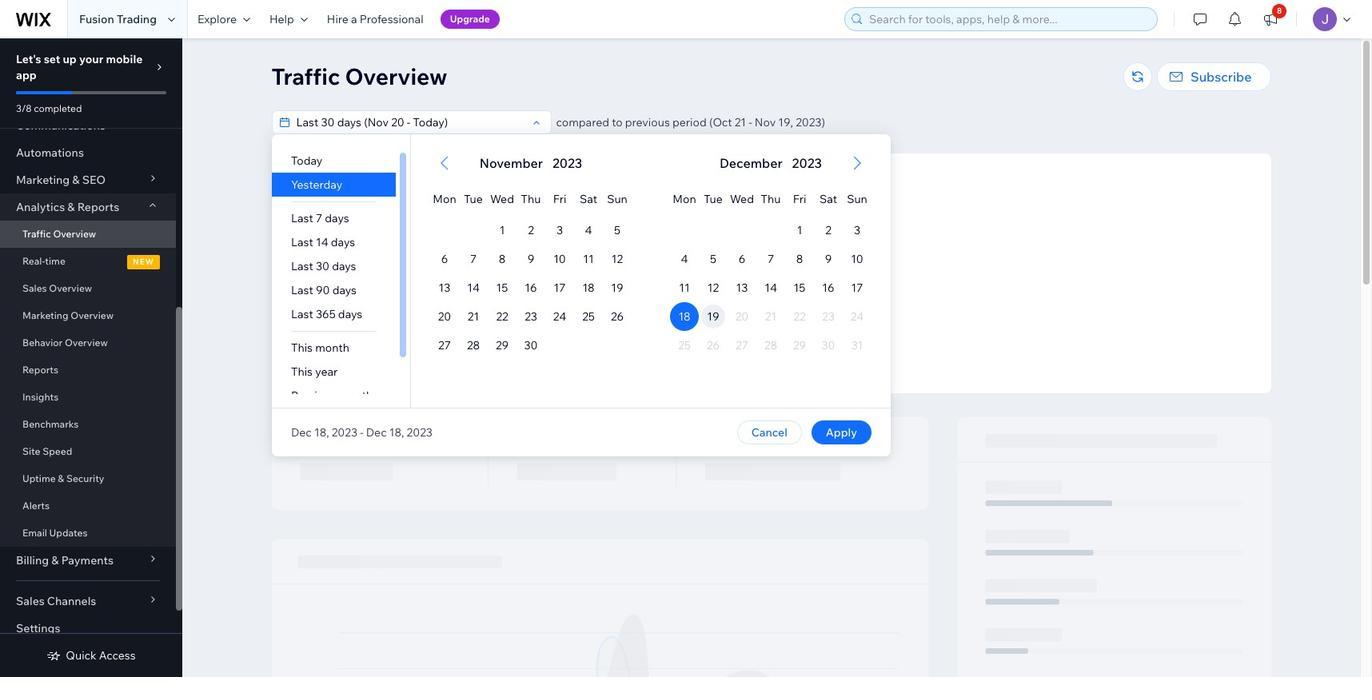 Task type: vqa. For each thing, say whether or not it's contained in the screenshot.


Task type: describe. For each thing, give the bounding box(es) containing it.
1 vertical spatial to
[[752, 326, 761, 338]]

sales overview
[[22, 282, 92, 294]]

marketing
[[748, 350, 793, 362]]

last for last 7 days
[[291, 211, 313, 226]]

site
[[799, 299, 815, 311]]

1 horizontal spatial 11
[[679, 281, 690, 295]]

2 17 from the left
[[851, 281, 863, 295]]

traffic overview link
[[0, 221, 176, 248]]

subscribe
[[1191, 69, 1253, 85]]

hire a professional link
[[318, 0, 433, 38]]

dec 18, 2023 - dec 18, 2023
[[291, 426, 432, 440]]

upgrade
[[450, 13, 490, 25]]

expert
[[795, 350, 824, 362]]

sun for 12
[[607, 192, 628, 206]]

2 vertical spatial your
[[791, 326, 811, 338]]

automations
[[16, 146, 84, 160]]

access
[[99, 649, 136, 663]]

learn how to boost your traffic link
[[703, 325, 840, 340]]

overview down professional
[[345, 62, 448, 90]]

1 vertical spatial -
[[360, 426, 363, 440]]

sales channels
[[16, 594, 96, 609]]

last for last 365 days
[[291, 307, 313, 322]]

last 7 days
[[291, 211, 349, 226]]

marketing overview
[[22, 310, 114, 322]]

site speed link
[[0, 438, 176, 466]]

uptime
[[22, 473, 56, 485]]

billing & payments button
[[0, 547, 176, 574]]

8 button
[[1254, 0, 1289, 38]]

period
[[673, 115, 707, 130]]

365
[[316, 307, 335, 322]]

analytics
[[16, 200, 65, 214]]

8 inside button
[[1278, 6, 1283, 16]]

last 14 days
[[291, 235, 355, 250]]

5 inside row
[[710, 252, 716, 266]]

wed for 6
[[730, 192, 754, 206]]

mon tue wed thu for 7
[[433, 192, 541, 206]]

mon tue wed thu for 5
[[673, 192, 781, 206]]

4 inside row
[[681, 252, 688, 266]]

billing & payments
[[16, 554, 114, 568]]

2 dec from the left
[[366, 426, 387, 440]]

1 16 from the left
[[525, 281, 537, 295]]

1 horizontal spatial 7
[[470, 252, 477, 266]]

1 row group from the left
[[411, 216, 651, 408]]

hire a marketing expert
[[719, 350, 824, 362]]

last 90 days
[[291, 283, 356, 298]]

communications button
[[0, 112, 176, 139]]

speed
[[43, 446, 72, 458]]

sales for sales channels
[[16, 594, 45, 609]]

row containing 27
[[430, 331, 632, 360]]

seo
[[82, 173, 106, 187]]

& for billing
[[51, 554, 59, 568]]

2 16 from the left
[[822, 281, 835, 295]]

explore
[[198, 12, 237, 26]]

traffic inside "not enough traffic you'll get an overview once your site has more traffic."
[[788, 280, 821, 294]]

0 vertical spatial 18
[[582, 281, 595, 295]]

0 horizontal spatial 7
[[316, 211, 322, 226]]

reports inside "link"
[[22, 364, 58, 376]]

let's
[[16, 52, 41, 66]]

not enough traffic you'll get an overview once your site has more traffic.
[[654, 280, 889, 311]]

thu for 7
[[761, 192, 781, 206]]

quick access button
[[47, 649, 136, 663]]

previous
[[291, 389, 336, 403]]

updates
[[49, 527, 88, 539]]

20
[[438, 310, 451, 324]]

hire a professional
[[327, 12, 424, 26]]

1 9 from the left
[[527, 252, 534, 266]]

2 13 from the left
[[736, 281, 748, 295]]

completed
[[34, 102, 82, 114]]

help button
[[260, 0, 318, 38]]

subscribe button
[[1158, 62, 1272, 91]]

mon for 4
[[673, 192, 696, 206]]

quick
[[66, 649, 97, 663]]

page skeleton image
[[272, 418, 1272, 678]]

marketing overview link
[[0, 302, 176, 330]]

december
[[720, 155, 783, 171]]

hire for hire a marketing expert
[[719, 350, 738, 362]]

cancel button
[[737, 421, 802, 445]]

days for last 30 days
[[332, 259, 356, 274]]

traffic.
[[860, 299, 889, 311]]

enough
[[745, 280, 786, 294]]

last for last 14 days
[[291, 235, 313, 250]]

boost
[[763, 326, 789, 338]]

learn how to boost your traffic
[[703, 326, 840, 338]]

2 6 from the left
[[739, 252, 745, 266]]

communications
[[16, 118, 106, 133]]

a for professional
[[351, 12, 357, 26]]

not
[[722, 280, 742, 294]]

sales for sales overview
[[22, 282, 47, 294]]

0 vertical spatial 19
[[611, 281, 623, 295]]

your inside "not enough traffic you'll get an overview once your site has more traffic."
[[776, 299, 796, 311]]

last for last 90 days
[[291, 283, 313, 298]]

90
[[316, 283, 330, 298]]

24
[[553, 310, 566, 324]]

analytics & reports
[[16, 200, 119, 214]]

22
[[496, 310, 508, 324]]

0 vertical spatial 21
[[735, 115, 747, 130]]

reports inside dropdown button
[[77, 200, 119, 214]]

settings
[[16, 622, 60, 636]]

days for last 14 days
[[331, 235, 355, 250]]

hire for hire a professional
[[327, 12, 349, 26]]

2 row group from the left
[[651, 216, 891, 408]]

& for marketing
[[72, 173, 80, 187]]

row containing 20
[[430, 302, 632, 331]]

grid containing december
[[651, 134, 891, 408]]

overview for the marketing overview 'link'
[[71, 310, 114, 322]]

let's set up your mobile app
[[16, 52, 143, 82]]

fusion trading
[[79, 12, 157, 26]]

1 18, from the left
[[314, 426, 329, 440]]

compared
[[556, 115, 610, 130]]

this year
[[291, 365, 338, 379]]

0 vertical spatial to
[[612, 115, 623, 130]]

mon for 6
[[433, 192, 456, 206]]

last for last 30 days
[[291, 259, 313, 274]]

row containing 6
[[430, 245, 632, 274]]

marketing for marketing & seo
[[16, 173, 70, 187]]

quick access
[[66, 649, 136, 663]]

previous month
[[291, 389, 373, 403]]

2 horizontal spatial 14
[[765, 281, 777, 295]]

get
[[680, 299, 695, 311]]

overview for the "sales overview" link
[[49, 282, 92, 294]]

site
[[22, 446, 40, 458]]

marketing for marketing overview
[[22, 310, 68, 322]]

30 inside row
[[524, 338, 538, 353]]

cancel
[[751, 426, 787, 440]]

1 horizontal spatial 14
[[467, 281, 480, 295]]

wed for 8
[[490, 192, 514, 206]]

1 horizontal spatial -
[[749, 115, 753, 130]]

automations link
[[0, 139, 176, 166]]

professional
[[360, 12, 424, 26]]

row containing 13
[[430, 274, 632, 302]]

once
[[752, 299, 774, 311]]

1 vertical spatial 12
[[708, 281, 719, 295]]

grid containing november
[[411, 134, 651, 408]]

time
[[45, 255, 65, 267]]

traffic overview inside sidebar element
[[22, 228, 96, 240]]

payments
[[61, 554, 114, 568]]

2 18, from the left
[[389, 426, 404, 440]]

compared to previous period (oct 21 - nov 19, 2023)
[[556, 115, 826, 130]]

apply
[[826, 426, 857, 440]]

0 horizontal spatial 12
[[612, 252, 623, 266]]

month for this month
[[315, 341, 349, 355]]

previous
[[625, 115, 670, 130]]

channels
[[47, 594, 96, 609]]

up
[[63, 52, 77, 66]]

row containing 18
[[670, 302, 872, 331]]

behavior
[[22, 337, 63, 349]]

traffic inside sidebar element
[[22, 228, 51, 240]]



Task type: locate. For each thing, give the bounding box(es) containing it.
analytics & reports button
[[0, 194, 176, 221]]

month for previous month
[[338, 389, 373, 403]]

benchmarks
[[22, 418, 79, 430]]

0 horizontal spatial 19
[[611, 281, 623, 295]]

11 up 25
[[583, 252, 594, 266]]

sales inside sales channels popup button
[[16, 594, 45, 609]]

1 vertical spatial 11
[[679, 281, 690, 295]]

marketing & seo
[[16, 173, 106, 187]]

1 for 7
[[797, 223, 802, 238]]

12 left not at the right of the page
[[708, 281, 719, 295]]

0 horizontal spatial 13
[[438, 281, 450, 295]]

18 inside cell
[[678, 310, 691, 324]]

21 right 20
[[468, 310, 479, 324]]

overview inside 'link'
[[71, 310, 114, 322]]

1 horizontal spatial mon tue wed thu
[[673, 192, 781, 206]]

1 horizontal spatial reports
[[77, 200, 119, 214]]

dec
[[291, 426, 311, 440], [366, 426, 387, 440]]

this
[[291, 341, 312, 355], [291, 365, 312, 379]]

grid
[[411, 134, 651, 408], [651, 134, 891, 408]]

days
[[325, 211, 349, 226], [331, 235, 355, 250], [332, 259, 356, 274], [332, 283, 356, 298], [338, 307, 362, 322]]

8
[[1278, 6, 1283, 16], [499, 252, 505, 266], [796, 252, 803, 266]]

sidebar element
[[0, 0, 182, 678]]

1 horizontal spatial 5
[[710, 252, 716, 266]]

1 6 from the left
[[441, 252, 448, 266]]

month up dec 18, 2023 - dec 18, 2023
[[338, 389, 373, 403]]

this month
[[291, 341, 349, 355]]

days right 365
[[338, 307, 362, 322]]

alerts link
[[0, 493, 176, 520]]

this for this month
[[291, 341, 312, 355]]

(oct
[[710, 115, 733, 130]]

reports up the insights
[[22, 364, 58, 376]]

2 grid from the left
[[651, 134, 891, 408]]

0 horizontal spatial dec
[[291, 426, 311, 440]]

row containing 11
[[670, 274, 872, 302]]

1 vertical spatial 18
[[678, 310, 691, 324]]

0 horizontal spatial 2
[[528, 223, 534, 238]]

settings link
[[0, 615, 176, 642]]

1
[[499, 223, 505, 238], [797, 223, 802, 238]]

0 vertical spatial sales
[[22, 282, 47, 294]]

Search for tools, apps, help & more... field
[[865, 8, 1153, 30]]

6 up 20
[[441, 252, 448, 266]]

billing
[[16, 554, 49, 568]]

1 horizontal spatial 16
[[822, 281, 835, 295]]

days right the 90
[[332, 283, 356, 298]]

1 vertical spatial traffic
[[22, 228, 51, 240]]

this up this year
[[291, 341, 312, 355]]

3 for 9
[[854, 223, 861, 238]]

1 horizontal spatial dec
[[366, 426, 387, 440]]

- left nov
[[749, 115, 753, 130]]

1 fri from the left
[[553, 192, 566, 206]]

reports
[[77, 200, 119, 214], [22, 364, 58, 376]]

reports down seo
[[77, 200, 119, 214]]

mon tue wed thu
[[433, 192, 541, 206], [673, 192, 781, 206]]

9
[[527, 252, 534, 266], [825, 252, 832, 266]]

1 vertical spatial marketing
[[22, 310, 68, 322]]

2 alert from the left
[[715, 154, 827, 173]]

0 vertical spatial marketing
[[16, 173, 70, 187]]

wed
[[490, 192, 514, 206], [730, 192, 754, 206]]

email
[[22, 527, 47, 539]]

app
[[16, 68, 37, 82]]

0 horizontal spatial 15
[[496, 281, 508, 295]]

2 horizontal spatial 7
[[768, 252, 774, 266]]

9 up 23
[[527, 252, 534, 266]]

site speed
[[22, 446, 72, 458]]

1 alert from the left
[[475, 154, 587, 173]]

insights
[[22, 391, 59, 403]]

1 vertical spatial 5
[[710, 252, 716, 266]]

1 horizontal spatial tue
[[704, 192, 723, 206]]

0 vertical spatial a
[[351, 12, 357, 26]]

1 for 9
[[499, 223, 505, 238]]

0 horizontal spatial tue
[[464, 192, 483, 206]]

1 last from the top
[[291, 211, 313, 226]]

30 up the 90
[[316, 259, 329, 274]]

29
[[496, 338, 509, 353]]

1 horizontal spatial 4
[[681, 252, 688, 266]]

sales down real-
[[22, 282, 47, 294]]

your right boost
[[791, 326, 811, 338]]

traffic down analytics
[[22, 228, 51, 240]]

15 up 'site'
[[794, 281, 806, 295]]

overview up marketing overview
[[49, 282, 92, 294]]

traffic overview up 'time'
[[22, 228, 96, 240]]

13 up 20
[[438, 281, 450, 295]]

18 left an
[[678, 310, 691, 324]]

11 up get
[[679, 281, 690, 295]]

1 vertical spatial 21
[[468, 310, 479, 324]]

16
[[525, 281, 537, 295], [822, 281, 835, 295]]

1 horizontal spatial 18
[[678, 310, 691, 324]]

10 up 24
[[553, 252, 566, 266]]

1 horizontal spatial 15
[[794, 281, 806, 295]]

to left previous
[[612, 115, 623, 130]]

1 mon tue wed thu from the left
[[433, 192, 541, 206]]

2 tue from the left
[[704, 192, 723, 206]]

1 horizontal spatial 18,
[[389, 426, 404, 440]]

0 horizontal spatial hire
[[327, 12, 349, 26]]

2023)
[[796, 115, 826, 130]]

fusion
[[79, 12, 114, 26]]

trading
[[117, 12, 157, 26]]

this for this year
[[291, 365, 312, 379]]

a down how
[[740, 350, 745, 362]]

19,
[[779, 115, 794, 130]]

upgrade button
[[441, 10, 500, 29]]

your inside let's set up your mobile app
[[79, 52, 103, 66]]

2 10 from the left
[[851, 252, 864, 266]]

1 horizontal spatial 8
[[796, 252, 803, 266]]

0 horizontal spatial mon tue wed thu
[[433, 192, 541, 206]]

13 up overview
[[736, 281, 748, 295]]

0 vertical spatial your
[[79, 52, 103, 66]]

2 for 8
[[825, 223, 832, 238]]

0 horizontal spatial 9
[[527, 252, 534, 266]]

1 horizontal spatial 13
[[736, 281, 748, 295]]

0 vertical spatial this
[[291, 341, 312, 355]]

row containing 4
[[670, 245, 872, 274]]

fri for 10
[[553, 192, 566, 206]]

hire right help button at the top of the page
[[327, 12, 349, 26]]

1 vertical spatial month
[[338, 389, 373, 403]]

& for uptime
[[58, 473, 64, 485]]

2 sat from the left
[[820, 192, 837, 206]]

1 horizontal spatial 3
[[854, 223, 861, 238]]

thu down november
[[521, 192, 541, 206]]

& inside dropdown button
[[67, 200, 75, 214]]

marketing inside popup button
[[16, 173, 70, 187]]

1 grid from the left
[[411, 134, 651, 408]]

1 horizontal spatial 2
[[825, 223, 832, 238]]

0 vertical spatial 12
[[612, 252, 623, 266]]

a for marketing
[[740, 350, 745, 362]]

wed down november
[[490, 192, 514, 206]]

2 9 from the left
[[825, 252, 832, 266]]

0 horizontal spatial mon
[[433, 192, 456, 206]]

1 vertical spatial hire
[[719, 350, 738, 362]]

0 vertical spatial hire
[[327, 12, 349, 26]]

0 horizontal spatial 18,
[[314, 426, 329, 440]]

& right uptime
[[58, 473, 64, 485]]

hire down how
[[719, 350, 738, 362]]

12 up 26
[[612, 252, 623, 266]]

19 up 26
[[611, 281, 623, 295]]

sat down compared
[[580, 192, 597, 206]]

fri for 8
[[793, 192, 806, 206]]

1 vertical spatial traffic
[[813, 326, 840, 338]]

overview
[[710, 299, 750, 311]]

security
[[66, 473, 104, 485]]

1 vertical spatial reports
[[22, 364, 58, 376]]

15 up 22
[[496, 281, 508, 295]]

2 1 from the left
[[797, 223, 802, 238]]

2 mon from the left
[[673, 192, 696, 206]]

to
[[612, 115, 623, 130], [752, 326, 761, 338]]

days for last 90 days
[[332, 283, 356, 298]]

1 horizontal spatial 9
[[825, 252, 832, 266]]

a
[[351, 12, 357, 26], [740, 350, 745, 362]]

2 wed from the left
[[730, 192, 754, 206]]

10 up more at the right of page
[[851, 252, 864, 266]]

17
[[554, 281, 566, 295], [851, 281, 863, 295]]

0 horizontal spatial alert
[[475, 154, 587, 173]]

reports link
[[0, 357, 176, 384]]

1 down november
[[499, 223, 505, 238]]

last down "last 14 days"
[[291, 259, 313, 274]]

overview inside "link"
[[65, 337, 108, 349]]

2 up has
[[825, 223, 832, 238]]

marketing inside 'link'
[[22, 310, 68, 322]]

1 horizontal spatial alert
[[715, 154, 827, 173]]

0 horizontal spatial 8
[[499, 252, 505, 266]]

0 horizontal spatial 14
[[316, 235, 328, 250]]

sat down 2023)
[[820, 192, 837, 206]]

0 horizontal spatial -
[[360, 426, 363, 440]]

row group
[[411, 216, 651, 408], [651, 216, 891, 408]]

1 wed from the left
[[490, 192, 514, 206]]

14 up once
[[765, 281, 777, 295]]

19 up learn
[[707, 310, 719, 324]]

0 vertical spatial 5
[[614, 223, 620, 238]]

thu down december
[[761, 192, 781, 206]]

your right up
[[79, 52, 103, 66]]

16 up 23
[[525, 281, 537, 295]]

1 up "not enough traffic you'll get an overview once your site has more traffic."
[[797, 223, 802, 238]]

0 horizontal spatial 16
[[525, 281, 537, 295]]

None field
[[292, 111, 527, 134]]

insights link
[[0, 384, 176, 411]]

has
[[817, 299, 832, 311]]

21 right (oct
[[735, 115, 747, 130]]

days up "last 14 days"
[[325, 211, 349, 226]]

alert containing december
[[715, 154, 827, 173]]

last 365 days
[[291, 307, 362, 322]]

sales inside the "sales overview" link
[[22, 282, 47, 294]]

2 15 from the left
[[794, 281, 806, 295]]

11
[[583, 252, 594, 266], [679, 281, 690, 295]]

& down marketing & seo
[[67, 200, 75, 214]]

0 horizontal spatial 11
[[583, 252, 594, 266]]

sat for 11
[[580, 192, 597, 206]]

month
[[315, 341, 349, 355], [338, 389, 373, 403]]

tue
[[464, 192, 483, 206], [704, 192, 723, 206]]

0 horizontal spatial 3
[[556, 223, 563, 238]]

thu
[[521, 192, 541, 206], [761, 192, 781, 206]]

nov
[[755, 115, 776, 130]]

23
[[525, 310, 537, 324]]

email updates
[[22, 527, 88, 539]]

0 horizontal spatial 5
[[614, 223, 620, 238]]

1 mon from the left
[[433, 192, 456, 206]]

6 up not at the right of the page
[[739, 252, 745, 266]]

1 2 from the left
[[528, 223, 534, 238]]

sun for 10
[[847, 192, 868, 206]]

1 13 from the left
[[438, 281, 450, 295]]

overview down the "sales overview" link
[[71, 310, 114, 322]]

apply button
[[811, 421, 872, 445]]

month up year
[[315, 341, 349, 355]]

traffic up 'site'
[[788, 280, 821, 294]]

0 vertical spatial traffic
[[272, 62, 340, 90]]

dec down previous
[[291, 426, 311, 440]]

3 last from the top
[[291, 259, 313, 274]]

9 up has
[[825, 252, 832, 266]]

mon tue wed thu down november
[[433, 192, 541, 206]]

1 horizontal spatial 6
[[739, 252, 745, 266]]

2 thu from the left
[[761, 192, 781, 206]]

overview down analytics & reports
[[53, 228, 96, 240]]

18,
[[314, 426, 329, 440], [389, 426, 404, 440]]

2 last from the top
[[291, 235, 313, 250]]

0 vertical spatial 4
[[585, 223, 592, 238]]

1 horizontal spatial 1
[[797, 223, 802, 238]]

18
[[582, 281, 595, 295], [678, 310, 691, 324]]

30 inside list box
[[316, 259, 329, 274]]

5
[[614, 223, 620, 238], [710, 252, 716, 266]]

dec down previous month
[[366, 426, 387, 440]]

26
[[611, 310, 624, 324]]

last
[[291, 211, 313, 226], [291, 235, 313, 250], [291, 259, 313, 274], [291, 283, 313, 298], [291, 307, 313, 322]]

1 thu from the left
[[521, 192, 541, 206]]

traffic down has
[[813, 326, 840, 338]]

row
[[430, 178, 632, 216], [670, 178, 872, 216], [430, 216, 632, 245], [670, 216, 872, 245], [430, 245, 632, 274], [670, 245, 872, 274], [430, 274, 632, 302], [670, 274, 872, 302], [430, 302, 632, 331], [670, 302, 872, 331], [430, 331, 632, 360], [670, 331, 872, 360]]

30 right 29
[[524, 338, 538, 353]]

0 horizontal spatial 17
[[554, 281, 566, 295]]

sales up settings
[[16, 594, 45, 609]]

1 17 from the left
[[554, 281, 566, 295]]

& left seo
[[72, 173, 80, 187]]

last up "last 14 days"
[[291, 211, 313, 226]]

overview down the marketing overview 'link'
[[65, 337, 108, 349]]

1 vertical spatial 4
[[681, 252, 688, 266]]

1 horizontal spatial 17
[[851, 281, 863, 295]]

days up last 90 days
[[332, 259, 356, 274]]

5 last from the top
[[291, 307, 313, 322]]

sat for 9
[[820, 192, 837, 206]]

last left the 90
[[291, 283, 313, 298]]

& for analytics
[[67, 200, 75, 214]]

sat
[[580, 192, 597, 206], [820, 192, 837, 206]]

2 fri from the left
[[793, 192, 806, 206]]

0 vertical spatial traffic
[[788, 280, 821, 294]]

0 vertical spatial 11
[[583, 252, 594, 266]]

alert down compared
[[475, 154, 587, 173]]

1 horizontal spatial wed
[[730, 192, 754, 206]]

list box
[[272, 149, 410, 408]]

tue for 7
[[464, 192, 483, 206]]

1 horizontal spatial traffic overview
[[272, 62, 448, 90]]

uptime & security
[[22, 473, 104, 485]]

hire a marketing expert link
[[719, 349, 824, 364]]

2 mon tue wed thu from the left
[[673, 192, 781, 206]]

1 vertical spatial 19
[[707, 310, 719, 324]]

tue for 5
[[704, 192, 723, 206]]

1 tue from the left
[[464, 192, 483, 206]]

mobile
[[106, 52, 143, 66]]

0 vertical spatial month
[[315, 341, 349, 355]]

0 horizontal spatial sat
[[580, 192, 597, 206]]

1 dec from the left
[[291, 426, 311, 440]]

14 up 28
[[467, 281, 480, 295]]

mon tue wed thu down december
[[673, 192, 781, 206]]

1 horizontal spatial a
[[740, 350, 745, 362]]

14 up last 30 days
[[316, 235, 328, 250]]

traffic overview down the hire a professional link
[[272, 62, 448, 90]]

days for last 7 days
[[325, 211, 349, 226]]

17 up more at the right of page
[[851, 281, 863, 295]]

this left year
[[291, 365, 312, 379]]

0 vertical spatial reports
[[77, 200, 119, 214]]

yesterday
[[291, 178, 342, 192]]

4
[[585, 223, 592, 238], [681, 252, 688, 266]]

1 sat from the left
[[580, 192, 597, 206]]

traffic down help button at the top of the page
[[272, 62, 340, 90]]

1 this from the top
[[291, 341, 312, 355]]

18 up 25
[[582, 281, 595, 295]]

tue down december
[[704, 192, 723, 206]]

0 vertical spatial traffic overview
[[272, 62, 448, 90]]

list box containing today
[[272, 149, 410, 408]]

wed down december
[[730, 192, 754, 206]]

thu for 9
[[521, 192, 541, 206]]

more
[[835, 299, 858, 311]]

november
[[479, 155, 543, 171]]

6
[[441, 252, 448, 266], [739, 252, 745, 266]]

2023
[[552, 155, 582, 171], [792, 155, 822, 171], [331, 426, 357, 440], [406, 426, 432, 440]]

0 horizontal spatial to
[[612, 115, 623, 130]]

1 15 from the left
[[496, 281, 508, 295]]

2 2 from the left
[[825, 223, 832, 238]]

0 horizontal spatial 21
[[468, 310, 479, 324]]

4 last from the top
[[291, 283, 313, 298]]

2 down november
[[528, 223, 534, 238]]

1 vertical spatial sales
[[16, 594, 45, 609]]

27
[[438, 338, 451, 353]]

new
[[133, 257, 154, 267]]

last down last 7 days
[[291, 235, 313, 250]]

monday, december 18, 2023 cell
[[670, 302, 699, 331]]

16 up has
[[822, 281, 835, 295]]

1 vertical spatial a
[[740, 350, 745, 362]]

your left 'site'
[[776, 299, 796, 311]]

sales channels button
[[0, 588, 176, 615]]

1 horizontal spatial mon
[[673, 192, 696, 206]]

3 for 11
[[556, 223, 563, 238]]

1 1 from the left
[[499, 223, 505, 238]]

year
[[315, 365, 338, 379]]

- down previous month
[[360, 426, 363, 440]]

overview for the behavior overview "link"
[[65, 337, 108, 349]]

days up last 30 days
[[331, 235, 355, 250]]

0 horizontal spatial 30
[[316, 259, 329, 274]]

1 horizontal spatial 19
[[707, 310, 719, 324]]

2
[[528, 223, 534, 238], [825, 223, 832, 238]]

14
[[316, 235, 328, 250], [467, 281, 480, 295], [765, 281, 777, 295]]

1 horizontal spatial sat
[[820, 192, 837, 206]]

0 horizontal spatial a
[[351, 12, 357, 26]]

1 sun from the left
[[607, 192, 628, 206]]

1 horizontal spatial 12
[[708, 281, 719, 295]]

& right 'billing'
[[51, 554, 59, 568]]

0 horizontal spatial 1
[[499, 223, 505, 238]]

alert containing november
[[475, 154, 587, 173]]

21 inside row group
[[468, 310, 479, 324]]

alert
[[475, 154, 587, 173], [715, 154, 827, 173]]

marketing up analytics
[[16, 173, 70, 187]]

tue down november
[[464, 192, 483, 206]]

1 vertical spatial traffic overview
[[22, 228, 96, 240]]

& inside dropdown button
[[51, 554, 59, 568]]

1 horizontal spatial thu
[[761, 192, 781, 206]]

last left 365
[[291, 307, 313, 322]]

today
[[291, 154, 322, 168]]

alerts
[[22, 500, 50, 512]]

1 3 from the left
[[556, 223, 563, 238]]

days for last 365 days
[[338, 307, 362, 322]]

overview for traffic overview link
[[53, 228, 96, 240]]

1 vertical spatial 30
[[524, 338, 538, 353]]

0 horizontal spatial 4
[[585, 223, 592, 238]]

marketing up behavior
[[22, 310, 68, 322]]

1 horizontal spatial 21
[[735, 115, 747, 130]]

17 up 24
[[554, 281, 566, 295]]

set
[[44, 52, 60, 66]]

2 3 from the left
[[854, 223, 861, 238]]

behavior overview link
[[0, 330, 176, 357]]

& inside popup button
[[72, 173, 80, 187]]

2 this from the top
[[291, 365, 312, 379]]

alert down nov
[[715, 154, 827, 173]]

to right how
[[752, 326, 761, 338]]

1 10 from the left
[[553, 252, 566, 266]]

0 horizontal spatial traffic
[[22, 228, 51, 240]]

1 horizontal spatial hire
[[719, 350, 738, 362]]

a left professional
[[351, 12, 357, 26]]

&
[[72, 173, 80, 187], [67, 200, 75, 214], [58, 473, 64, 485], [51, 554, 59, 568]]

25
[[582, 310, 595, 324]]

2 for 10
[[528, 223, 534, 238]]

2 sun from the left
[[847, 192, 868, 206]]



